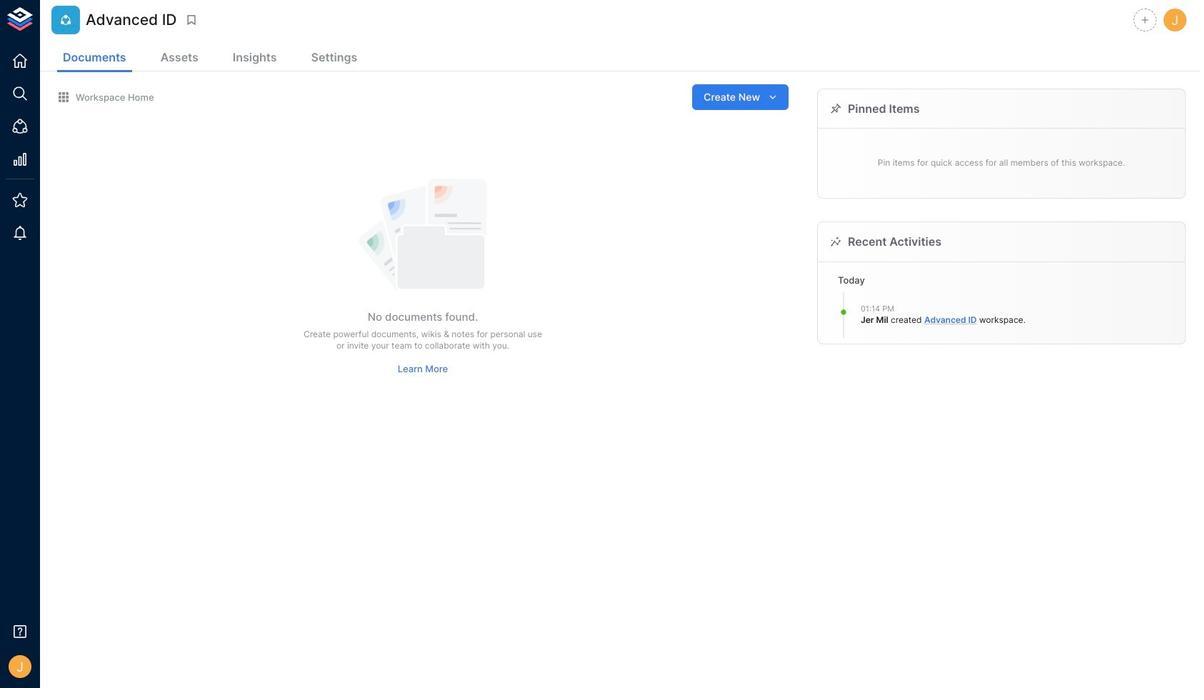 Task type: vqa. For each thing, say whether or not it's contained in the screenshot.
tooltip
no



Task type: locate. For each thing, give the bounding box(es) containing it.
bookmark image
[[185, 14, 198, 26]]



